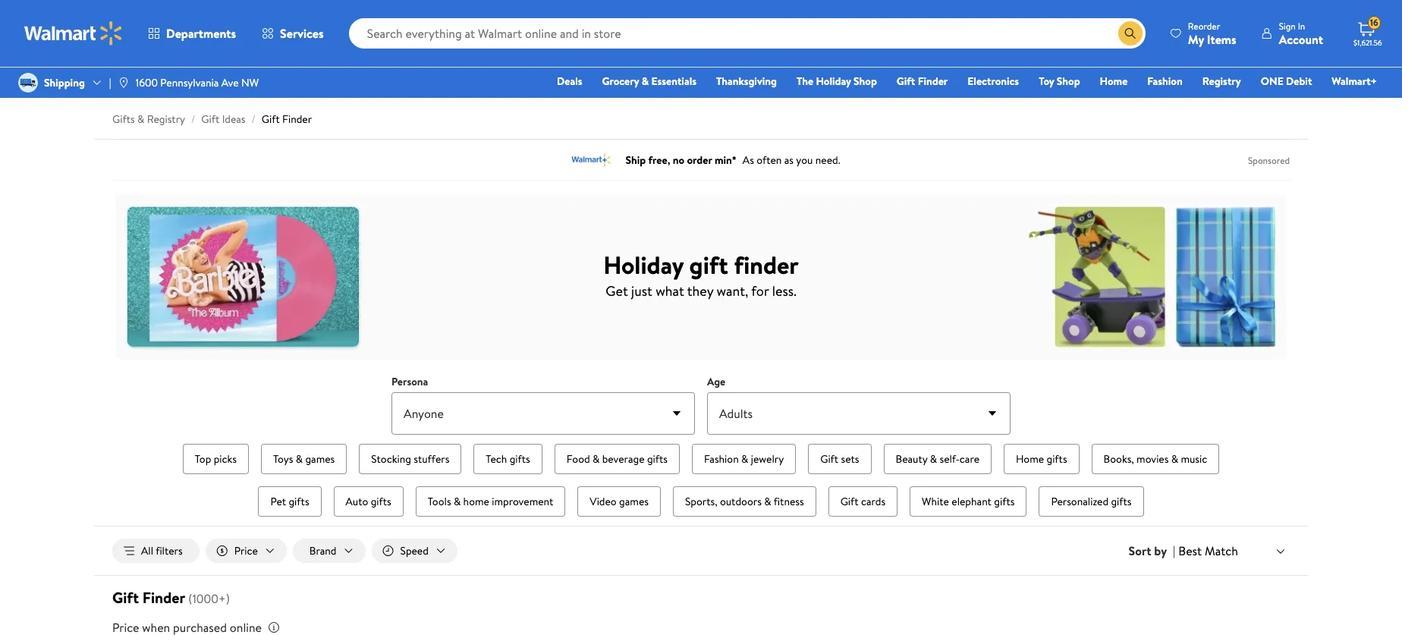 Task type: locate. For each thing, give the bounding box(es) containing it.
ideas
[[222, 112, 246, 127]]

fashion
[[1148, 74, 1183, 89], [704, 452, 739, 467]]

1 horizontal spatial finder
[[282, 112, 312, 127]]

gifts right 'personalized'
[[1111, 494, 1132, 509]]

home
[[1100, 74, 1128, 89], [1016, 452, 1044, 467]]

account
[[1279, 31, 1323, 47]]

/ right ideas
[[252, 112, 256, 127]]

top picks button
[[183, 444, 249, 474]]

the holiday shop
[[797, 74, 877, 89]]

2 / from the left
[[252, 112, 256, 127]]

best match button
[[1176, 541, 1290, 561]]

0 horizontal spatial fashion
[[704, 452, 739, 467]]

0 horizontal spatial |
[[109, 75, 111, 90]]

gifts for pet gifts
[[289, 494, 309, 509]]

gift for gift finder (1000+)
[[112, 587, 139, 608]]

picks
[[214, 452, 237, 467]]

| left 1600
[[109, 75, 111, 90]]

auto gifts list item
[[331, 483, 407, 520]]

gift right the holiday shop link
[[897, 74, 915, 89]]

& right "tools"
[[454, 494, 461, 509]]

registry down 1600
[[147, 112, 185, 127]]

0 vertical spatial fashion
[[1148, 74, 1183, 89]]

finder left electronics
[[918, 74, 948, 89]]

group
[[149, 441, 1254, 520]]

gift cards list item
[[825, 483, 901, 520]]

brand
[[309, 543, 337, 559]]

gift cards
[[841, 494, 886, 509]]

tech gifts
[[486, 452, 530, 467]]

gift inside list item
[[820, 452, 839, 467]]

fashion inside fashion link
[[1148, 74, 1183, 89]]

Search search field
[[349, 18, 1146, 49]]

ave
[[221, 75, 239, 90]]

food & beverage gifts
[[567, 452, 668, 467]]

stocking stuffers
[[371, 452, 450, 467]]

1 vertical spatial gift finder link
[[262, 112, 312, 127]]

1 vertical spatial home
[[1016, 452, 1044, 467]]

/
[[191, 112, 195, 127], [252, 112, 256, 127]]

0 horizontal spatial finder
[[142, 587, 185, 608]]

0 horizontal spatial /
[[191, 112, 195, 127]]

gifts right auto
[[371, 494, 391, 509]]

| inside sort and filter section element
[[1173, 543, 1176, 559]]

brand button
[[293, 539, 365, 563]]

gift for gift cards
[[841, 494, 859, 509]]

& inside 'button'
[[454, 494, 461, 509]]

|
[[109, 75, 111, 90], [1173, 543, 1176, 559]]

1 horizontal spatial /
[[252, 112, 256, 127]]

home
[[463, 494, 489, 509]]

1 / from the left
[[191, 112, 195, 127]]

& inside button
[[296, 452, 303, 467]]

1 vertical spatial games
[[619, 494, 649, 509]]

toys
[[273, 452, 293, 467]]

fashion inside fashion & jewelry button
[[704, 452, 739, 467]]

0 horizontal spatial home
[[1016, 452, 1044, 467]]

home right care
[[1016, 452, 1044, 467]]

 image
[[117, 77, 129, 89]]

1 horizontal spatial fashion
[[1148, 74, 1183, 89]]

shop right the toy on the right of the page
[[1057, 74, 1080, 89]]

1 vertical spatial holiday
[[603, 248, 684, 281]]

0 vertical spatial |
[[109, 75, 111, 90]]

& inside 'link'
[[642, 74, 649, 89]]

finder left (1000+)
[[142, 587, 185, 608]]

holiday inside holiday gift finder get just what they want, for less.
[[603, 248, 684, 281]]

0 horizontal spatial games
[[305, 452, 335, 467]]

0 vertical spatial home
[[1100, 74, 1128, 89]]

sort by |
[[1129, 543, 1176, 559]]

walmart+
[[1332, 74, 1377, 89]]

1 horizontal spatial |
[[1173, 543, 1176, 559]]

gift finder link left electronics
[[890, 73, 955, 90]]

fashion & jewelry button
[[692, 444, 796, 474]]

& inside list item
[[741, 452, 749, 467]]

sign in account
[[1279, 19, 1323, 47]]

& right the gifts
[[137, 112, 144, 127]]

gifts for auto gifts
[[371, 494, 391, 509]]

| right "by"
[[1173, 543, 1176, 559]]

0 vertical spatial holiday
[[816, 74, 851, 89]]

0 horizontal spatial shop
[[854, 74, 877, 89]]

games right video
[[619, 494, 649, 509]]

books, movies & music
[[1104, 452, 1208, 467]]

auto gifts button
[[334, 486, 404, 517]]

best
[[1179, 542, 1202, 559]]

all
[[141, 543, 153, 559]]

finder for gift finder (1000+)
[[142, 587, 185, 608]]

grocery & essentials
[[602, 74, 697, 89]]

beauty & self-care
[[896, 452, 980, 467]]

tech gifts button
[[474, 444, 542, 474]]

1 horizontal spatial shop
[[1057, 74, 1080, 89]]

finder right ideas
[[282, 112, 312, 127]]

shop left gift finder
[[854, 74, 877, 89]]

departments button
[[135, 15, 249, 52]]

1 horizontal spatial home
[[1100, 74, 1128, 89]]

food & beverage gifts list item
[[552, 441, 683, 477]]

the holiday shop link
[[790, 73, 884, 90]]

deals
[[557, 74, 582, 89]]

one
[[1261, 74, 1284, 89]]

beauty
[[896, 452, 928, 467]]

games right the toys
[[305, 452, 335, 467]]

tech gifts list item
[[471, 441, 545, 477]]

gift left "cards"
[[841, 494, 859, 509]]

tools & home improvement button
[[416, 486, 566, 517]]

2 horizontal spatial finder
[[918, 74, 948, 89]]

grocery
[[602, 74, 639, 89]]

gift inside list item
[[841, 494, 859, 509]]

white elephant gifts
[[922, 494, 1015, 509]]

1 horizontal spatial registry
[[1203, 74, 1241, 89]]

& left self-
[[930, 452, 937, 467]]

home inside button
[[1016, 452, 1044, 467]]

0 vertical spatial gift finder link
[[890, 73, 955, 90]]

stuffers
[[414, 452, 450, 467]]

gift
[[897, 74, 915, 89], [201, 112, 220, 127], [262, 112, 280, 127], [820, 452, 839, 467], [841, 494, 859, 509], [112, 587, 139, 608]]

less.
[[772, 281, 797, 300]]

the
[[797, 74, 814, 89]]

one debit
[[1261, 74, 1312, 89]]

finder
[[734, 248, 799, 281]]

self-
[[940, 452, 960, 467]]

price button
[[205, 539, 287, 563]]

0 horizontal spatial holiday
[[603, 248, 684, 281]]

home link
[[1093, 73, 1135, 90]]

1 vertical spatial |
[[1173, 543, 1176, 559]]

toys & games list item
[[258, 441, 350, 477]]

gift finder (1000+)
[[112, 587, 230, 608]]

pennsylvania
[[160, 75, 219, 90]]

price
[[234, 543, 258, 559]]

1 vertical spatial fashion
[[704, 452, 739, 467]]

electronics link
[[961, 73, 1026, 90]]

tools & home improvement list item
[[413, 483, 569, 520]]

2 shop from the left
[[1057, 74, 1080, 89]]

essentials
[[651, 74, 697, 89]]

gifts right tech at left bottom
[[510, 452, 530, 467]]

fitness
[[774, 494, 804, 509]]

outdoors
[[720, 494, 762, 509]]

1600
[[136, 75, 158, 90]]

departments
[[166, 25, 236, 42]]

0 horizontal spatial registry
[[147, 112, 185, 127]]

home down search icon
[[1100, 74, 1128, 89]]

1 horizontal spatial holiday
[[816, 74, 851, 89]]

gifts up 'personalized'
[[1047, 452, 1067, 467]]

fashion link
[[1141, 73, 1190, 90]]

0 vertical spatial games
[[305, 452, 335, 467]]

/ left gift ideas link
[[191, 112, 195, 127]]

one debit link
[[1254, 73, 1319, 90]]

& left jewelry
[[741, 452, 749, 467]]

services button
[[249, 15, 337, 52]]

debit
[[1286, 74, 1312, 89]]

gifts inside button
[[289, 494, 309, 509]]

sports, outdoors & fitness button
[[673, 486, 816, 517]]

improvement
[[492, 494, 553, 509]]

tech
[[486, 452, 507, 467]]

(1000+)
[[188, 590, 230, 607]]

legal information image
[[268, 622, 280, 634]]

& right the toys
[[296, 452, 303, 467]]

registry down items
[[1203, 74, 1241, 89]]

food & beverage gifts button
[[555, 444, 680, 474]]

home gifts button
[[1004, 444, 1080, 474]]

& right grocery
[[642, 74, 649, 89]]

age
[[707, 374, 726, 389]]

 image
[[18, 73, 38, 93]]

care
[[960, 452, 980, 467]]

2 vertical spatial finder
[[142, 587, 185, 608]]

sign
[[1279, 19, 1296, 32]]

fashion right home link
[[1148, 74, 1183, 89]]

0 vertical spatial registry
[[1203, 74, 1241, 89]]

gift down all filters button
[[112, 587, 139, 608]]

fashion left jewelry
[[704, 452, 739, 467]]

thanksgiving
[[716, 74, 777, 89]]

gift left sets
[[820, 452, 839, 467]]

beverage
[[602, 452, 645, 467]]

deals link
[[550, 73, 589, 90]]

get
[[606, 281, 628, 300]]

finder
[[918, 74, 948, 89], [282, 112, 312, 127], [142, 587, 185, 608]]

0 vertical spatial finder
[[918, 74, 948, 89]]

1 horizontal spatial games
[[619, 494, 649, 509]]

search icon image
[[1124, 27, 1137, 39]]

gift finder link right ideas
[[262, 112, 312, 127]]

& right food
[[593, 452, 600, 467]]

holiday gift finder get just what they want, for less.
[[603, 248, 799, 300]]

gifts right pet
[[289, 494, 309, 509]]



Task type: vqa. For each thing, say whether or not it's contained in the screenshot.
Fashion link on the right top
yes



Task type: describe. For each thing, give the bounding box(es) containing it.
1 vertical spatial registry
[[147, 112, 185, 127]]

& for beauty & self-care
[[930, 452, 937, 467]]

gift left ideas
[[201, 112, 220, 127]]

sets
[[841, 452, 859, 467]]

1 vertical spatial finder
[[282, 112, 312, 127]]

personalized
[[1051, 494, 1109, 509]]

& left fitness
[[764, 494, 771, 509]]

best match
[[1179, 542, 1238, 559]]

Walmart Site-Wide search field
[[349, 18, 1146, 49]]

sort and filter section element
[[94, 527, 1308, 575]]

fashion for fashion & jewelry
[[704, 452, 739, 467]]

& for fashion & jewelry
[[741, 452, 749, 467]]

walmart image
[[24, 21, 123, 46]]

1 shop from the left
[[854, 74, 877, 89]]

& left music
[[1171, 452, 1179, 467]]

gift right ideas
[[262, 112, 280, 127]]

in
[[1298, 19, 1305, 32]]

gifts for tech gifts
[[510, 452, 530, 467]]

toys & games button
[[261, 444, 347, 474]]

books,
[[1104, 452, 1134, 467]]

top picks list item
[[180, 441, 252, 477]]

1 horizontal spatial gift finder link
[[890, 73, 955, 90]]

holiday gift finder image
[[115, 195, 1287, 359]]

all filters button
[[112, 539, 199, 563]]

walmart+ link
[[1325, 73, 1384, 90]]

jewelry
[[751, 452, 784, 467]]

stocking stuffers button
[[359, 444, 462, 474]]

sponsored
[[1248, 154, 1290, 167]]

beauty & self-care list item
[[881, 441, 995, 477]]

items
[[1207, 31, 1237, 47]]

filters
[[156, 543, 183, 559]]

personalized gifts
[[1051, 494, 1132, 509]]

what
[[656, 281, 684, 300]]

1600 pennsylvania ave nw
[[136, 75, 259, 90]]

games inside button
[[305, 452, 335, 467]]

sports, outdoors & fitness
[[685, 494, 804, 509]]

16
[[1370, 16, 1379, 29]]

elephant
[[952, 494, 992, 509]]

speed button
[[371, 539, 458, 563]]

gifts for home gifts
[[1047, 452, 1067, 467]]

want,
[[717, 281, 748, 300]]

tools & home improvement
[[428, 494, 553, 509]]

home gifts list item
[[1001, 441, 1083, 477]]

finder for gift finder
[[918, 74, 948, 89]]

my
[[1188, 31, 1204, 47]]

top
[[195, 452, 211, 467]]

top picks
[[195, 452, 237, 467]]

white
[[922, 494, 949, 509]]

personalized gifts list item
[[1036, 483, 1147, 520]]

books, movies & music button
[[1092, 444, 1220, 474]]

fashion for fashion
[[1148, 74, 1183, 89]]

& for tools & home improvement
[[454, 494, 461, 509]]

video games list item
[[575, 483, 664, 520]]

gift for gift sets
[[820, 452, 839, 467]]

sports, outdoors & fitness list item
[[670, 483, 819, 520]]

home for home gifts
[[1016, 452, 1044, 467]]

sort
[[1129, 543, 1152, 559]]

personalized gifts button
[[1039, 486, 1144, 517]]

tools
[[428, 494, 451, 509]]

group containing top picks
[[149, 441, 1254, 520]]

& for toys & games
[[296, 452, 303, 467]]

pet gifts list item
[[255, 483, 324, 520]]

$1,621.56
[[1354, 37, 1382, 48]]

gifts right the beverage
[[647, 452, 668, 467]]

toy shop link
[[1032, 73, 1087, 90]]

video
[[590, 494, 617, 509]]

white elephant gifts button
[[910, 486, 1027, 517]]

gifts for personalized gifts
[[1111, 494, 1132, 509]]

stocking
[[371, 452, 411, 467]]

toys & games
[[273, 452, 335, 467]]

food
[[567, 452, 590, 467]]

gifts & registry link
[[112, 112, 185, 127]]

& for grocery & essentials
[[642, 74, 649, 89]]

persona
[[392, 374, 428, 389]]

gift sets list item
[[805, 441, 875, 477]]

& for food & beverage gifts
[[593, 452, 600, 467]]

& for gifts & registry / gift ideas / gift finder
[[137, 112, 144, 127]]

speed
[[400, 543, 429, 559]]

pet gifts button
[[258, 486, 321, 517]]

stocking stuffers list item
[[356, 441, 465, 477]]

just
[[631, 281, 652, 300]]

games inside "button"
[[619, 494, 649, 509]]

home gifts
[[1016, 452, 1067, 467]]

all filters
[[141, 543, 183, 559]]

toy shop
[[1039, 74, 1080, 89]]

gifts right elephant
[[994, 494, 1015, 509]]

fashion & jewelry list item
[[689, 441, 799, 477]]

auto gifts
[[346, 494, 391, 509]]

white elephant gifts list item
[[907, 483, 1030, 520]]

they
[[687, 281, 713, 300]]

services
[[280, 25, 324, 42]]

shipping
[[44, 75, 85, 90]]

gift sets
[[820, 452, 859, 467]]

pet gifts
[[270, 494, 309, 509]]

books, movies & music list item
[[1089, 441, 1223, 477]]

gift for gift finder
[[897, 74, 915, 89]]

sports,
[[685, 494, 718, 509]]

0 horizontal spatial gift finder link
[[262, 112, 312, 127]]

video games button
[[578, 486, 661, 517]]

beauty & self-care button
[[884, 444, 992, 474]]

grocery & essentials link
[[595, 73, 703, 90]]

movies
[[1137, 452, 1169, 467]]

pet
[[270, 494, 286, 509]]

gifts
[[112, 112, 135, 127]]

for
[[752, 281, 769, 300]]

nw
[[241, 75, 259, 90]]

home for home
[[1100, 74, 1128, 89]]

music
[[1181, 452, 1208, 467]]



